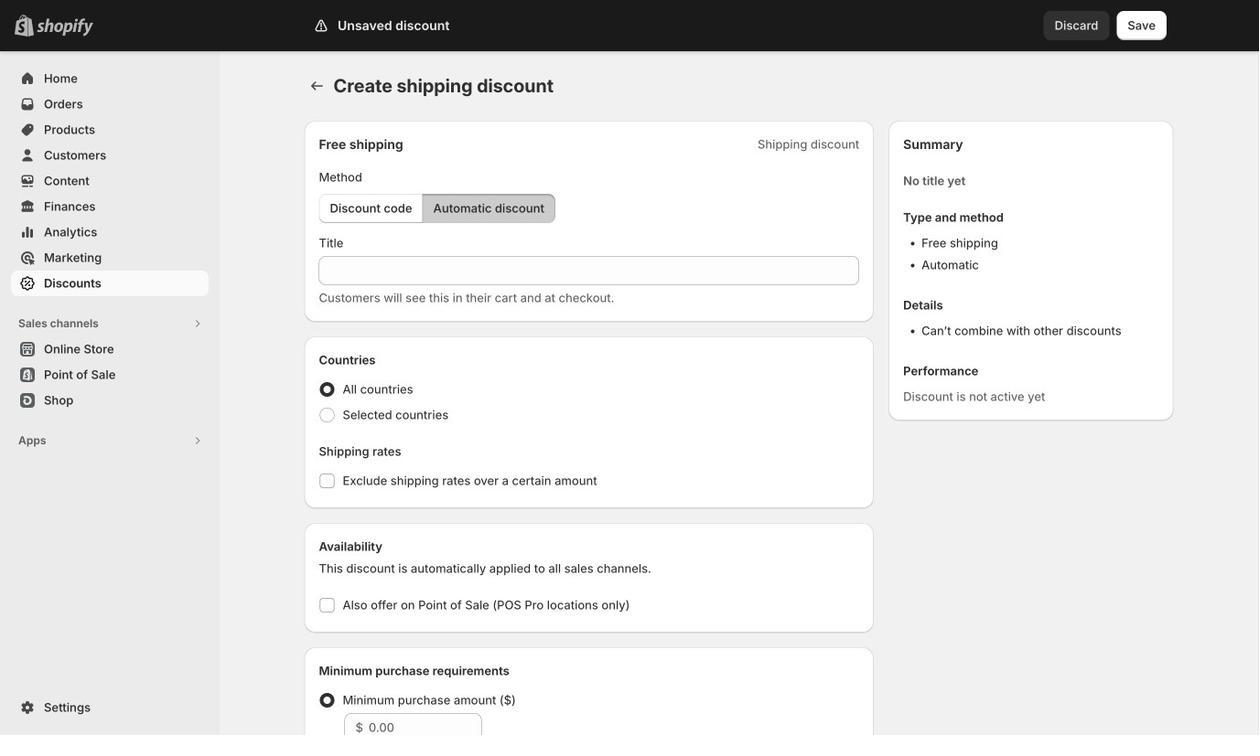 Task type: vqa. For each thing, say whether or not it's contained in the screenshot.
text box
yes



Task type: locate. For each thing, give the bounding box(es) containing it.
None text field
[[319, 256, 860, 286]]

0.00 text field
[[369, 714, 482, 736]]



Task type: describe. For each thing, give the bounding box(es) containing it.
shopify image
[[37, 18, 93, 36]]



